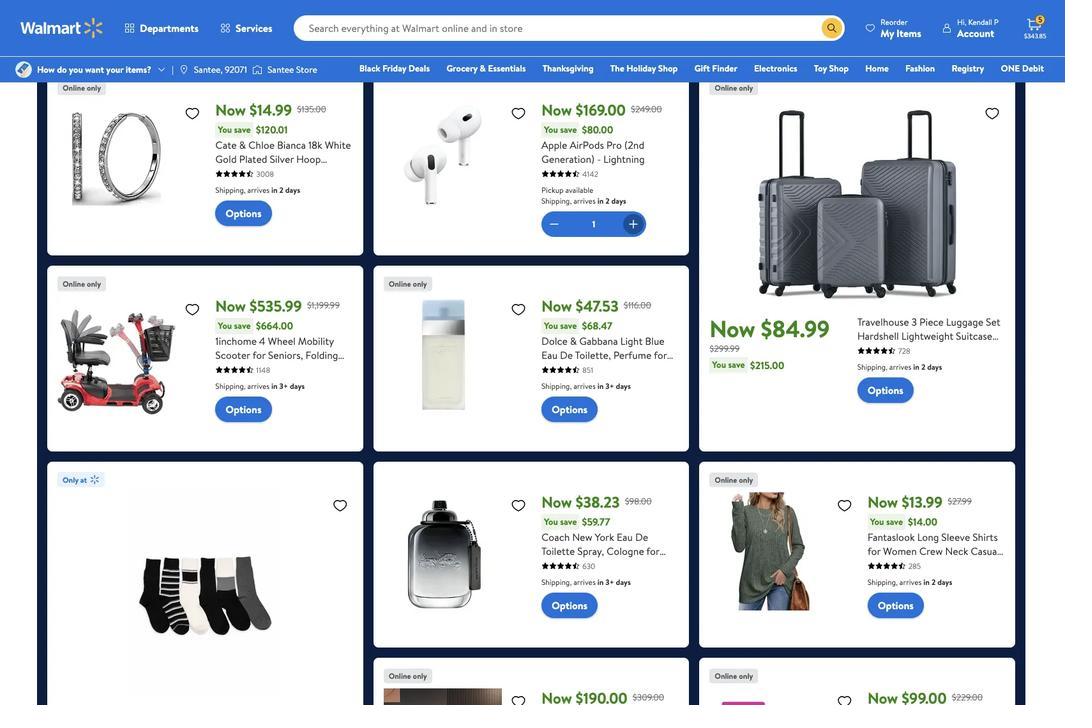 Task type: locate. For each thing, give the bounding box(es) containing it.
only inside now $47.53 group
[[413, 278, 427, 289]]

now for $84.99
[[710, 313, 756, 345]]

0 vertical spatial oz
[[596, 362, 605, 376]]

 image
[[252, 63, 262, 76], [179, 65, 189, 75]]

in down crew
[[924, 577, 930, 587]]

now $47.53 $116.00
[[542, 295, 651, 317]]

shipping, arrives in 3+ days for $47.53
[[542, 380, 631, 391]]

3+ for now $535.99
[[279, 380, 288, 391]]

now inside now $84.99 $299.99 you save $215.00
[[710, 313, 756, 345]]

jewelry
[[258, 180, 292, 194]]

now up apple
[[542, 99, 572, 120]]

wheel
[[268, 334, 296, 348]]

3.3 left 630
[[566, 558, 579, 572]]

add to favorites list, cate & chloe bianca 18k white gold plated silver hoop earrings | women's crystal earrings | jewelry gift for her image
[[185, 105, 200, 121]]

in down "powered"
[[271, 380, 278, 391]]

shipping, arrives in 3+ days down 1148
[[215, 380, 305, 391]]

white
[[325, 138, 351, 152]]

$169.00
[[576, 99, 626, 120]]

arrives inside now $14.99 group
[[248, 184, 270, 195]]

you up the 1inchome
[[218, 319, 232, 332]]

lightweight
[[902, 329, 954, 343], [915, 558, 967, 572]]

save up the 1inchome
[[234, 319, 251, 332]]

account
[[957, 26, 995, 40]]

2 horizontal spatial &
[[570, 334, 577, 348]]

save up cate
[[234, 123, 251, 136]]

save up apple
[[560, 123, 577, 136]]

in inside now $47.53 group
[[598, 380, 604, 391]]

online only for $13.99
[[715, 474, 753, 485]]

days inside now $47.53 group
[[616, 380, 631, 391]]

now up cate
[[215, 99, 246, 120]]

for
[[314, 180, 327, 194], [253, 348, 266, 362], [654, 348, 667, 362], [248, 376, 261, 390], [215, 390, 229, 404], [647, 544, 660, 558], [868, 544, 881, 558]]

options inside now $13.99 group
[[878, 598, 914, 612]]

luggage
[[946, 315, 984, 329]]

1 vertical spatial de
[[635, 530, 648, 544]]

you for now $47.53
[[544, 319, 558, 332]]

shipping, up decrease quantity apple airpods pro (2nd generation) - lightning, current quantity 1 icon
[[542, 195, 572, 206]]

gift inside you save $120.01 cate & chloe bianca 18k white gold plated silver hoop earrings | women's crystal earrings | jewelry gift for her
[[294, 180, 312, 194]]

deals
[[409, 62, 430, 75]]

arrives inside now $47.53 group
[[574, 380, 596, 391]]

only inside now $14.99 group
[[87, 82, 101, 93]]

online
[[63, 82, 85, 93], [715, 82, 737, 93], [63, 278, 85, 289], [389, 278, 411, 289], [715, 474, 737, 485], [389, 670, 411, 681], [715, 670, 737, 681]]

you inside you save $14.00 fantaslook long sleeve shirts for women crew neck casual tunic tops lightweight pullover
[[870, 515, 884, 528]]

mobility
[[298, 334, 334, 348]]

for inside you save $14.00 fantaslook long sleeve shirts for women crew neck casual tunic tops lightweight pullover
[[868, 544, 881, 558]]

& inside you save $68.47 dolce & gabbana light blue eau de toilette, perfume for women, 3.3 oz
[[570, 334, 577, 348]]

elderly, left red
[[231, 390, 264, 404]]

only for $84.99
[[739, 82, 753, 93]]

now up coach
[[542, 491, 572, 513]]

1 shop from the left
[[658, 62, 678, 75]]

3.3 right women,
[[580, 362, 593, 376]]

& right cate
[[239, 138, 246, 152]]

options for now $13.99
[[878, 598, 914, 612]]

save inside you save $664.00 1inchome 4 wheel mobility scooter for seniors, folding electric powered wheelchair device for adults, elderly, gift for elderly, red
[[234, 319, 251, 332]]

shipping, down electric
[[215, 380, 246, 391]]

2 vertical spatial gift
[[332, 376, 350, 390]]

only
[[63, 474, 79, 485]]

options down jewelry
[[226, 206, 262, 220]]

chloe
[[248, 138, 275, 152]]

3+ down cologne
[[606, 577, 614, 587]]

3.3 inside you save $68.47 dolce & gabbana light blue eau de toilette, perfume for women, 3.3 oz
[[580, 362, 593, 376]]

you up apple
[[544, 123, 558, 136]]

options down 630
[[552, 598, 588, 612]]

tunic
[[868, 558, 891, 572]]

for right perfume
[[654, 348, 667, 362]]

only inside now $535.99 group
[[87, 278, 101, 289]]

2 vertical spatial &
[[570, 334, 577, 348]]

4
[[259, 334, 265, 348]]

for left women at the right bottom
[[868, 544, 881, 558]]

shipping, inside now $14.99 group
[[215, 184, 246, 195]]

0 horizontal spatial de
[[560, 348, 573, 362]]

you save $120.01 cate & chloe bianca 18k white gold plated silver hoop earrings | women's crystal earrings | jewelry gift for her
[[215, 123, 351, 194]]

online for $535.99
[[63, 278, 85, 289]]

2 shop from the left
[[829, 62, 849, 75]]

options inside now $535.99 group
[[226, 402, 262, 416]]

2 right available
[[606, 195, 610, 206]]

days down neck at right
[[938, 577, 953, 587]]

online inside now $47.53 group
[[389, 278, 411, 289]]

options down device
[[226, 402, 262, 416]]

arrives down '285'
[[900, 577, 922, 587]]

only inside now $84.99 group
[[739, 82, 753, 93]]

1 horizontal spatial oz
[[596, 362, 605, 376]]

add to favorites list, fantaslook long sleeve shirts for women crew neck casual tunic tops lightweight pullover image
[[837, 497, 852, 513]]

de inside the you save $59.77 coach new york eau de toilette spray, cologne for men, 3.3 oz
[[635, 530, 648, 544]]

oz
[[596, 362, 605, 376], [581, 558, 591, 572]]

save inside you save $68.47 dolce & gabbana light blue eau de toilette, perfume for women, 3.3 oz
[[560, 319, 577, 332]]

now $169.00 group
[[384, 80, 679, 245]]

for down electric
[[215, 390, 229, 404]]

1 horizontal spatial 3.3
[[580, 362, 593, 376]]

shipping, down tunic on the right bottom of page
[[868, 577, 898, 587]]

you save $68.47 dolce & gabbana light blue eau de toilette, perfume for women, 3.3 oz
[[542, 319, 667, 376]]

now up the 1inchome
[[215, 295, 246, 317]]

1 horizontal spatial shop
[[829, 62, 849, 75]]

shipping, arrives in 2 days inside now $13.99 group
[[868, 577, 953, 587]]

1148
[[256, 364, 270, 375]]

$229.00 group
[[710, 668, 1005, 705]]

tops
[[893, 558, 913, 572]]

shipping, arrives in 2 days down '285'
[[868, 577, 953, 587]]

3+ for now $38.23
[[606, 577, 614, 587]]

seniors,
[[268, 348, 303, 362]]

now for $47.53
[[542, 295, 572, 317]]

shipping, arrives in 3+ days inside now $535.99 group
[[215, 380, 305, 391]]

increase quantity apple airpods pro (2nd generation) - lightning, current quantity 1 image
[[626, 216, 641, 232]]

options down women,
[[552, 402, 588, 416]]

in down lock
[[914, 361, 920, 372]]

0 horizontal spatial 3.3
[[566, 558, 579, 572]]

online only inside now $13.99 group
[[715, 474, 753, 485]]

gift right jewelry
[[294, 180, 312, 194]]

1 horizontal spatial  image
[[252, 63, 262, 76]]

one debit walmart+
[[1001, 62, 1044, 93]]

shipping, arrives in 3+ days down 630
[[542, 577, 631, 587]]

you up cate
[[218, 123, 232, 136]]

1 horizontal spatial gift
[[332, 376, 350, 390]]

now for $535.99
[[215, 295, 246, 317]]

debit
[[1022, 62, 1044, 75]]

in for now $13.99
[[924, 577, 930, 587]]

options link down jewelry
[[215, 200, 272, 226]]

shipping, for now $13.99
[[868, 577, 898, 587]]

now up $215.00
[[710, 313, 756, 345]]

$68.47
[[582, 319, 613, 333]]

shipping, arrives in 2 days down 3008
[[215, 184, 300, 195]]

 image for santee, 92071
[[179, 65, 189, 75]]

now up fantaslook at the right of page
[[868, 491, 898, 513]]

0 vertical spatial de
[[560, 348, 573, 362]]

crew
[[920, 544, 943, 558]]

shipping, down with
[[858, 361, 888, 372]]

0 horizontal spatial &
[[239, 138, 246, 152]]

toy shop link
[[808, 61, 855, 75]]

gift inside you save $664.00 1inchome 4 wheel mobility scooter for seniors, folding electric powered wheelchair device for adults, elderly, gift for elderly, red
[[332, 376, 350, 390]]

options down 20in24in28in.(gray)
[[868, 383, 904, 397]]

days inside pickup available shipping, arrives in 2 days
[[612, 195, 626, 206]]

days down perfume
[[616, 380, 631, 391]]

shipping, arrives in 2 days inside now $84.99 group
[[858, 361, 942, 372]]

the holiday shop link
[[605, 61, 684, 75]]

& inside you save $120.01 cate & chloe bianca 18k white gold plated silver hoop earrings | women's crystal earrings | jewelry gift for her
[[239, 138, 246, 152]]

1 horizontal spatial de
[[635, 530, 648, 544]]

1 horizontal spatial &
[[480, 62, 486, 75]]

0 horizontal spatial eau
[[542, 348, 558, 362]]

de inside you save $68.47 dolce & gabbana light blue eau de toilette, perfume for women, 3.3 oz
[[560, 348, 573, 362]]

options link inside now $14.99 group
[[215, 200, 272, 226]]

arrives up 1
[[574, 195, 596, 206]]

2 inside pickup available shipping, arrives in 2 days
[[606, 195, 610, 206]]

generation)
[[542, 152, 595, 166]]

for right cologne
[[647, 544, 660, 558]]

save down $299.99
[[728, 358, 745, 371]]

online inside now $84.99 group
[[715, 82, 737, 93]]

shipping, arrives in 2 days for $13.99
[[868, 577, 953, 587]]

your
[[106, 63, 123, 76]]

earrings
[[215, 166, 252, 180], [215, 180, 252, 194]]

options link down the pullover
[[868, 592, 924, 618]]

1 vertical spatial gift
[[294, 180, 312, 194]]

2
[[279, 184, 284, 195], [606, 195, 610, 206], [922, 361, 926, 372], [932, 577, 936, 587]]

group
[[57, 0, 353, 49]]

days inside now $14.99 group
[[285, 184, 300, 195]]

grocery
[[447, 62, 478, 75]]

days inside now $13.99 group
[[938, 577, 953, 587]]

& for now $47.53
[[570, 334, 577, 348]]

services
[[236, 21, 273, 35]]

you inside you save $120.01 cate & chloe bianca 18k white gold plated silver hoop earrings | women's crystal earrings | jewelry gift for her
[[218, 123, 232, 136]]

options link for now $14.99
[[215, 200, 272, 226]]

days inside 'now $38.23' group
[[616, 577, 631, 587]]

women's
[[259, 166, 298, 180]]

2 down women's
[[279, 184, 284, 195]]

save for now $13.99
[[886, 515, 903, 528]]

0 horizontal spatial oz
[[581, 558, 591, 572]]

shipping, inside now $535.99 group
[[215, 380, 246, 391]]

0 horizontal spatial  image
[[179, 65, 189, 75]]

online only inside now $47.53 group
[[389, 278, 427, 289]]

&
[[480, 62, 486, 75], [239, 138, 246, 152], [570, 334, 577, 348]]

1 vertical spatial oz
[[581, 558, 591, 572]]

walmart image
[[20, 18, 103, 38]]

eau inside you save $68.47 dolce & gabbana light blue eau de toilette, perfume for women, 3.3 oz
[[542, 348, 558, 362]]

0 vertical spatial &
[[480, 62, 486, 75]]

days inside now $535.99 group
[[290, 380, 305, 391]]

eau right the york on the right bottom of the page
[[617, 530, 633, 544]]

in down spray,
[[598, 577, 604, 587]]

in inside now $535.99 group
[[271, 380, 278, 391]]

arrives for now $535.99
[[248, 380, 270, 391]]

$309.00 group
[[384, 668, 679, 705]]

 image
[[15, 61, 32, 78]]

0 vertical spatial 3.3
[[580, 362, 593, 376]]

bianca
[[277, 138, 306, 152]]

options up the thanksgiving
[[552, 10, 588, 24]]

Walmart Site-Wide search field
[[294, 15, 845, 41]]

851
[[583, 364, 593, 375]]

save for now $169.00
[[560, 123, 577, 136]]

2 horizontal spatial gift
[[695, 62, 710, 75]]

shipping, down men,
[[542, 577, 572, 587]]

options link down women,
[[542, 396, 598, 422]]

in for now $14.99
[[271, 184, 278, 195]]

0 vertical spatial eau
[[542, 348, 558, 362]]

$229.00
[[952, 691, 983, 704]]

 image left santee,
[[179, 65, 189, 75]]

oz inside the you save $59.77 coach new york eau de toilette spray, cologne for men, 3.3 oz
[[581, 558, 591, 572]]

2 inside now $14.99 group
[[279, 184, 284, 195]]

options inside now $14.99 group
[[226, 206, 262, 220]]

options link down device
[[215, 396, 272, 422]]

options for now $535.99
[[226, 402, 262, 416]]

perfume
[[614, 348, 652, 362]]

save inside you save $80.00 apple airpods pro (2nd generation) - lightning
[[560, 123, 577, 136]]

for inside you save $120.01 cate & chloe bianca 18k white gold plated silver hoop earrings | women's crystal earrings | jewelry gift for her
[[314, 180, 327, 194]]

Search search field
[[294, 15, 845, 41]]

oz inside you save $68.47 dolce & gabbana light blue eau de toilette, perfume for women, 3.3 oz
[[596, 362, 605, 376]]

eau inside the you save $59.77 coach new york eau de toilette spray, cologne for men, 3.3 oz
[[617, 530, 633, 544]]

1 vertical spatial 3.3
[[566, 558, 579, 572]]

electronics
[[754, 62, 798, 75]]

you up dolce
[[544, 319, 558, 332]]

for up 1148
[[253, 348, 266, 362]]

earrings down cate
[[215, 166, 252, 180]]

now for $13.99
[[868, 491, 898, 513]]

eau left toilette,
[[542, 348, 558, 362]]

spray,
[[578, 544, 604, 558]]

add to favorites list, coach new york eau de toilette spray, cologne for men, 3.3 oz image
[[511, 497, 526, 513]]

de down $98.00
[[635, 530, 648, 544]]

$116.00
[[624, 299, 651, 312]]

now $535.99 group
[[57, 276, 353, 441]]

shipping, arrives in 2 days
[[215, 184, 300, 195], [858, 361, 942, 372], [868, 577, 953, 587]]

1 horizontal spatial eau
[[617, 530, 633, 544]]

3+ down toilette,
[[606, 380, 614, 391]]

you up fantaslook at the right of page
[[870, 515, 884, 528]]

days
[[285, 184, 300, 195], [612, 195, 626, 206], [928, 361, 942, 372], [290, 380, 305, 391], [616, 380, 631, 391], [616, 577, 631, 587], [938, 577, 953, 587]]

options link inside now $535.99 group
[[215, 396, 272, 422]]

online inside now $13.99 group
[[715, 474, 737, 485]]

shipping, arrives in 3+ days inside 'now $38.23' group
[[542, 577, 631, 587]]

add button
[[868, 4, 917, 30]]

you inside you save $664.00 1inchome 4 wheel mobility scooter for seniors, folding electric powered wheelchair device for adults, elderly, gift for elderly, red
[[218, 319, 232, 332]]

shipping, down gold
[[215, 184, 246, 195]]

2 earrings from the top
[[215, 180, 252, 194]]

departments
[[140, 21, 199, 35]]

1 vertical spatial &
[[239, 138, 246, 152]]

online only for $47.53
[[389, 278, 427, 289]]

shirts
[[973, 530, 998, 544]]

arrives down 630
[[574, 577, 596, 587]]

only for $535.99
[[87, 278, 101, 289]]

shipping, down women,
[[542, 380, 572, 391]]

decrease quantity apple airpods pro (2nd generation) - lightning, current quantity 1 image
[[547, 216, 562, 232]]

days for now $47.53
[[616, 380, 631, 391]]

in inside 'now $38.23' group
[[598, 577, 604, 587]]

york
[[595, 530, 614, 544]]

& right grocery
[[480, 62, 486, 75]]

save up coach
[[560, 515, 577, 528]]

0 horizontal spatial gift
[[294, 180, 312, 194]]

you
[[69, 63, 83, 76]]

only for $47.53
[[413, 278, 427, 289]]

oz right 851
[[596, 362, 605, 376]]

shipping, inside 'now $38.23' group
[[542, 577, 572, 587]]

save for now $38.23
[[560, 515, 577, 528]]

$343.85
[[1025, 31, 1047, 40]]

options down the pullover
[[878, 598, 914, 612]]

days for now $38.23
[[616, 577, 631, 587]]

travelhouse 3 piece luggage set hardshell lightweight suitcase with tsa lock spinner wheels 20in24in28in.(gray)
[[858, 315, 1001, 371]]

save inside you save $14.00 fantaslook long sleeve shirts for women crew neck casual tunic tops lightweight pullover
[[886, 515, 903, 528]]

you inside you save $80.00 apple airpods pro (2nd generation) - lightning
[[544, 123, 558, 136]]

new
[[572, 530, 593, 544]]

3+ inside now $535.99 group
[[279, 380, 288, 391]]

shipping,
[[215, 184, 246, 195], [542, 195, 572, 206], [858, 361, 888, 372], [215, 380, 246, 391], [542, 380, 572, 391], [542, 577, 572, 587], [868, 577, 898, 587]]

5
[[1039, 14, 1043, 25]]

options for now $47.53
[[552, 402, 588, 416]]

(2nd
[[625, 138, 645, 152]]

arrives inside now $13.99 group
[[900, 577, 922, 587]]

services button
[[210, 13, 283, 43]]

in for now $38.23
[[598, 577, 604, 587]]

gift left finder
[[695, 62, 710, 75]]

3+ down "powered"
[[279, 380, 288, 391]]

oz down new
[[581, 558, 591, 572]]

suitcase
[[956, 329, 993, 343]]

online only inside now $14.99 group
[[63, 82, 101, 93]]

shop right holiday
[[658, 62, 678, 75]]

|
[[172, 63, 174, 76], [254, 166, 256, 180], [254, 180, 256, 194]]

1 vertical spatial shipping, arrives in 2 days
[[858, 361, 942, 372]]

days down cologne
[[616, 577, 631, 587]]

0 vertical spatial lightweight
[[902, 329, 954, 343]]

thanksgiving
[[543, 62, 594, 75]]

arrives down 851
[[574, 380, 596, 391]]

you up coach
[[544, 515, 558, 528]]

2 down the "spinner"
[[922, 361, 926, 372]]

registry link
[[946, 61, 990, 75]]

p
[[994, 16, 999, 27]]

options link inside now $47.53 group
[[542, 396, 598, 422]]

with
[[858, 343, 876, 357]]

holiday
[[627, 62, 656, 75]]

options link down 630
[[542, 592, 598, 618]]

options inside 'now $38.23' group
[[552, 598, 588, 612]]

hoop
[[296, 152, 321, 166]]

you down $299.99
[[712, 358, 726, 371]]

arrives for now $14.99
[[248, 184, 270, 195]]

for left the her
[[314, 180, 327, 194]]

$59.77
[[582, 515, 610, 529]]

blue
[[645, 334, 665, 348]]

630
[[583, 561, 596, 571]]

1 vertical spatial lightweight
[[915, 558, 967, 572]]

online inside "$229.00" group
[[715, 670, 737, 681]]

arrives for now $47.53
[[574, 380, 596, 391]]

black friday deals link
[[354, 61, 436, 75]]

scooter
[[215, 348, 250, 362]]

toilette
[[542, 544, 575, 558]]

0 vertical spatial gift
[[695, 62, 710, 75]]

online only inside the $309.00 group
[[389, 670, 427, 681]]

92071
[[225, 63, 247, 76]]

0 horizontal spatial shop
[[658, 62, 678, 75]]

days down women's
[[285, 184, 300, 195]]

options inside now $47.53 group
[[552, 402, 588, 416]]

2 down crew
[[932, 577, 936, 587]]

gift down folding
[[332, 376, 350, 390]]

essentials
[[488, 62, 526, 75]]

earrings down gold
[[215, 180, 252, 194]]

now up dolce
[[542, 295, 572, 317]]

2 vertical spatial shipping, arrives in 2 days
[[868, 577, 953, 587]]

arrives inside 'now $38.23' group
[[574, 577, 596, 587]]

in down women's
[[271, 184, 278, 195]]

in right available
[[598, 195, 604, 206]]

3+ inside now $47.53 group
[[606, 380, 614, 391]]

save for now $14.99
[[234, 123, 251, 136]]

save inside you save $120.01 cate & chloe bianca 18k white gold plated silver hoop earrings | women's crystal earrings | jewelry gift for her
[[234, 123, 251, 136]]

online only inside now $535.99 group
[[63, 278, 101, 289]]

shipping, inside now $13.99 group
[[868, 577, 898, 587]]

shipping, arrives in 2 days down 728 in the right of the page
[[858, 361, 942, 372]]

days right red
[[290, 380, 305, 391]]

0 vertical spatial shipping, arrives in 2 days
[[215, 184, 300, 195]]

now
[[215, 99, 246, 120], [542, 99, 572, 120], [215, 295, 246, 317], [542, 295, 572, 317], [710, 313, 756, 345], [542, 491, 572, 513], [868, 491, 898, 513]]

now $13.99 group
[[710, 472, 1005, 637]]

now $169.00 $249.00
[[542, 99, 662, 120]]

3+ for now $47.53
[[606, 380, 614, 391]]

search icon image
[[827, 23, 837, 33]]

arrives down 3008
[[248, 184, 270, 195]]

shipping, arrives in 3+ days inside now $47.53 group
[[542, 380, 631, 391]]

online only inside now $84.99 group
[[715, 82, 753, 93]]

online only
[[63, 82, 101, 93], [715, 82, 753, 93], [63, 278, 101, 289], [389, 278, 427, 289], [715, 474, 753, 485], [389, 670, 427, 681], [715, 670, 753, 681]]

only inside now $13.99 group
[[739, 474, 753, 485]]

options link inside now $13.99 group
[[868, 592, 924, 618]]

in inside now $14.99 group
[[271, 184, 278, 195]]

you
[[218, 123, 232, 136], [544, 123, 558, 136], [218, 319, 232, 332], [544, 319, 558, 332], [712, 358, 726, 371], [544, 515, 558, 528], [870, 515, 884, 528]]

save up dolce
[[560, 319, 577, 332]]

hi, kendall p account
[[957, 16, 999, 40]]

shipping, arrives in 3+ days for $535.99
[[215, 380, 305, 391]]

shop right toy
[[829, 62, 849, 75]]

online inside now $535.99 group
[[63, 278, 85, 289]]

1 vertical spatial eau
[[617, 530, 633, 544]]

3+ inside 'now $38.23' group
[[606, 577, 614, 587]]

 image for santee store
[[252, 63, 262, 76]]

days for now $13.99
[[938, 577, 953, 587]]

cologne
[[607, 544, 644, 558]]

online for $47.53
[[389, 278, 411, 289]]

 image right 92071
[[252, 63, 262, 76]]

shipping, arrives in 3+ days down 851
[[542, 380, 631, 391]]

save inside the you save $59.77 coach new york eau de toilette spray, cologne for men, 3.3 oz
[[560, 515, 577, 528]]

shipping, for now $535.99
[[215, 380, 246, 391]]

add to cart image
[[873, 9, 888, 25]]

& right dolce
[[570, 334, 577, 348]]

days up increase quantity apple airpods pro (2nd generation) - lightning, current quantity 1 image
[[612, 195, 626, 206]]

arrives down 1148
[[248, 380, 270, 391]]

arrives inside now $84.99 group
[[890, 361, 912, 372]]

you for now $14.99
[[218, 123, 232, 136]]

online only for $535.99
[[63, 278, 101, 289]]



Task type: describe. For each thing, give the bounding box(es) containing it.
you save $664.00 1inchome 4 wheel mobility scooter for seniors, folding electric powered wheelchair device for adults, elderly, gift for elderly, red
[[215, 319, 350, 404]]

add
[[888, 10, 906, 24]]

kendall
[[969, 16, 993, 27]]

now $84.99 group
[[710, 80, 1005, 441]]

in for now $535.99
[[271, 380, 278, 391]]

2 inside now $13.99 group
[[932, 577, 936, 587]]

shipping, for now $47.53
[[542, 380, 572, 391]]

shipping, inside now $84.99 group
[[858, 361, 888, 372]]

now for $169.00
[[542, 99, 572, 120]]

add to favorites list, 23andme health + ancestry service  dna test (before you buy see important test info below) image
[[837, 693, 852, 705]]

reorder my items
[[881, 16, 922, 40]]

arrives for now $13.99
[[900, 577, 922, 587]]

728
[[898, 345, 911, 356]]

in inside now $84.99 group
[[914, 361, 920, 372]]

shipping, arrives in 3+ days for $38.23
[[542, 577, 631, 587]]

$135.00
[[297, 103, 326, 116]]

now for $38.23
[[542, 491, 572, 513]]

online for $84.99
[[715, 82, 737, 93]]

now $38.23 $98.00
[[542, 491, 652, 513]]

options link for now $13.99
[[868, 592, 924, 618]]

arrives inside pickup available shipping, arrives in 2 days
[[574, 195, 596, 206]]

for down 1148
[[248, 376, 261, 390]]

her
[[330, 180, 347, 194]]

now $47.53 group
[[384, 276, 679, 441]]

gabbana
[[579, 334, 618, 348]]

home
[[866, 62, 889, 75]]

lightweight inside you save $14.00 fantaslook long sleeve shirts for women crew neck casual tunic tops lightweight pullover
[[915, 558, 967, 572]]

$14.99
[[250, 99, 292, 120]]

gift finder link
[[689, 61, 743, 75]]

for inside you save $68.47 dolce & gabbana light blue eau de toilette, perfume for women, 3.3 oz
[[654, 348, 667, 362]]

shipping, for now $14.99
[[215, 184, 246, 195]]

shipping, for now $38.23
[[542, 577, 572, 587]]

you for now $535.99
[[218, 319, 232, 332]]

days for now $535.99
[[290, 380, 305, 391]]

toy shop
[[814, 62, 849, 75]]

lock
[[899, 343, 919, 357]]

online only inside "$229.00" group
[[715, 670, 753, 681]]

online only for $84.99
[[715, 82, 753, 93]]

plated
[[239, 152, 267, 166]]

$1,199.99
[[307, 299, 340, 312]]

only inside "$229.00" group
[[739, 670, 753, 681]]

shop inside 'toy shop' 'link'
[[829, 62, 849, 75]]

4142
[[583, 168, 598, 179]]

2 inside now $84.99 group
[[922, 361, 926, 372]]

hardshell
[[858, 329, 899, 343]]

options link inside now $84.99 group
[[858, 377, 914, 403]]

grocery & essentials link
[[441, 61, 532, 75]]

now for $14.99
[[215, 99, 246, 120]]

$249.00
[[631, 103, 662, 116]]

electronics link
[[749, 61, 803, 75]]

3.3 inside the you save $59.77 coach new york eau de toilette spray, cologne for men, 3.3 oz
[[566, 558, 579, 572]]

1 horizontal spatial elderly,
[[297, 376, 330, 390]]

shipping, arrives in 2 days for $14.99
[[215, 184, 300, 195]]

online for $14.99
[[63, 82, 85, 93]]

save for now $47.53
[[560, 319, 577, 332]]

only inside the $309.00 group
[[413, 670, 427, 681]]

home link
[[860, 61, 895, 75]]

add to favorites list, muk luks women's crew boot socks, 6-pack, fits shoe sizes:  6-10 image
[[333, 497, 348, 513]]

shipping, inside pickup available shipping, arrives in 2 days
[[542, 195, 572, 206]]

$535.99
[[250, 295, 302, 317]]

$120.01
[[256, 123, 288, 137]]

18k
[[308, 138, 322, 152]]

$27.99
[[948, 495, 972, 508]]

tsa
[[879, 343, 896, 357]]

0 horizontal spatial elderly,
[[231, 390, 264, 404]]

women
[[883, 544, 917, 558]]

| left jewelry
[[254, 180, 256, 194]]

powered
[[252, 362, 291, 376]]

lightweight inside travelhouse 3 piece luggage set hardshell lightweight suitcase with tsa lock spinner wheels 20in24in28in.(gray)
[[902, 329, 954, 343]]

santee store
[[268, 63, 317, 76]]

want
[[85, 63, 104, 76]]

save inside now $84.99 $299.99 you save $215.00
[[728, 358, 745, 371]]

men,
[[542, 558, 564, 572]]

options inside now $84.99 group
[[868, 383, 904, 397]]

how
[[37, 63, 55, 76]]

gold
[[215, 152, 237, 166]]

options link for now $47.53
[[542, 396, 598, 422]]

1inchome
[[215, 334, 257, 348]]

add to favorites list, dolce & gabbana light blue eau de toilette, perfume for women, 3.3 oz image
[[511, 301, 526, 317]]

now $14.99 group
[[57, 80, 353, 245]]

add to favorites list, travelhouse 3 piece luggage set hardshell lightweight suitcase with tsa lock spinner wheels 20in24in28in.(gray) image
[[985, 105, 1000, 121]]

options link for now $38.23
[[542, 592, 598, 618]]

friday
[[383, 62, 406, 75]]

| right items?
[[172, 63, 174, 76]]

travelhouse
[[858, 315, 909, 329]]

$664.00
[[256, 319, 293, 333]]

lightning
[[604, 152, 645, 166]]

online inside the $309.00 group
[[389, 670, 411, 681]]

days for now $14.99
[[285, 184, 300, 195]]

online only for $14.99
[[63, 82, 101, 93]]

options for now $38.23
[[552, 598, 588, 612]]

reorder
[[881, 16, 908, 27]]

neck
[[945, 544, 969, 558]]

you inside now $84.99 $299.99 you save $215.00
[[712, 358, 726, 371]]

in for now $47.53
[[598, 380, 604, 391]]

sleeve
[[942, 530, 970, 544]]

1
[[592, 218, 596, 230]]

$299.99
[[710, 342, 740, 355]]

dolce
[[542, 334, 568, 348]]

only for $13.99
[[739, 474, 753, 485]]

you for now $169.00
[[544, 123, 558, 136]]

in inside pickup available shipping, arrives in 2 days
[[598, 195, 604, 206]]

options link up the thanksgiving
[[542, 4, 598, 30]]

for inside the you save $59.77 coach new york eau de toilette spray, cologne for men, 3.3 oz
[[647, 544, 660, 558]]

pickup available shipping, arrives in 2 days
[[542, 184, 626, 206]]

store
[[296, 63, 317, 76]]

now $38.23 group
[[384, 472, 679, 637]]

adults,
[[264, 376, 295, 390]]

fantaslook
[[868, 530, 915, 544]]

you for now $38.23
[[544, 515, 558, 528]]

departments button
[[114, 13, 210, 43]]

registry
[[952, 62, 985, 75]]

shop inside the holiday shop link
[[658, 62, 678, 75]]

& for now $14.99
[[239, 138, 246, 152]]

set
[[986, 315, 1001, 329]]

one
[[1001, 62, 1020, 75]]

options link for now $535.99
[[215, 396, 272, 422]]

the holiday shop
[[610, 62, 678, 75]]

add to favorites list, apple airpods pro (2nd generation) - lightning image
[[511, 105, 526, 121]]

$215.00
[[750, 358, 785, 372]]

save for now $535.99
[[234, 319, 251, 332]]

at
[[80, 474, 87, 485]]

online for $13.99
[[715, 474, 737, 485]]

$13.99
[[902, 491, 943, 513]]

long
[[918, 530, 939, 544]]

walmart+
[[1006, 80, 1044, 93]]

add to favorites list, mlily ego black 10 inch gel memory foam mattress, twin mattress in a box, medium image
[[511, 693, 526, 705]]

$38.23
[[576, 491, 620, 513]]

days inside now $84.99 group
[[928, 361, 942, 372]]

black friday deals
[[359, 62, 430, 75]]

$80.00
[[582, 123, 613, 137]]

| left 3008
[[254, 166, 256, 180]]

only at
[[63, 474, 87, 485]]

only for $14.99
[[87, 82, 101, 93]]

only at group
[[57, 472, 353, 705]]

women,
[[542, 362, 578, 376]]

you save $59.77 coach new york eau de toilette spray, cologne for men, 3.3 oz
[[542, 515, 660, 572]]

arrives for now $38.23
[[574, 577, 596, 587]]

add to favorites list, 1inchome 4 wheel mobility scooter for seniors, folding electric powered wheelchair device for adults, elderly, gift for elderly, red image
[[185, 301, 200, 317]]

coach
[[542, 530, 570, 544]]

options for now $14.99
[[226, 206, 262, 220]]

gift finder
[[695, 62, 738, 75]]

you for now $13.99
[[870, 515, 884, 528]]

toy
[[814, 62, 827, 75]]

you save $80.00 apple airpods pro (2nd generation) - lightning
[[542, 123, 645, 166]]

5 $343.85
[[1025, 14, 1047, 40]]

the
[[610, 62, 625, 75]]

1 earrings from the top
[[215, 166, 252, 180]]

$14.00
[[908, 515, 938, 529]]

santee,
[[194, 63, 223, 76]]

finder
[[712, 62, 738, 75]]

apple
[[542, 138, 567, 152]]

one debit link
[[995, 61, 1050, 75]]



Task type: vqa. For each thing, say whether or not it's contained in the screenshot.
Now $169.00's save
yes



